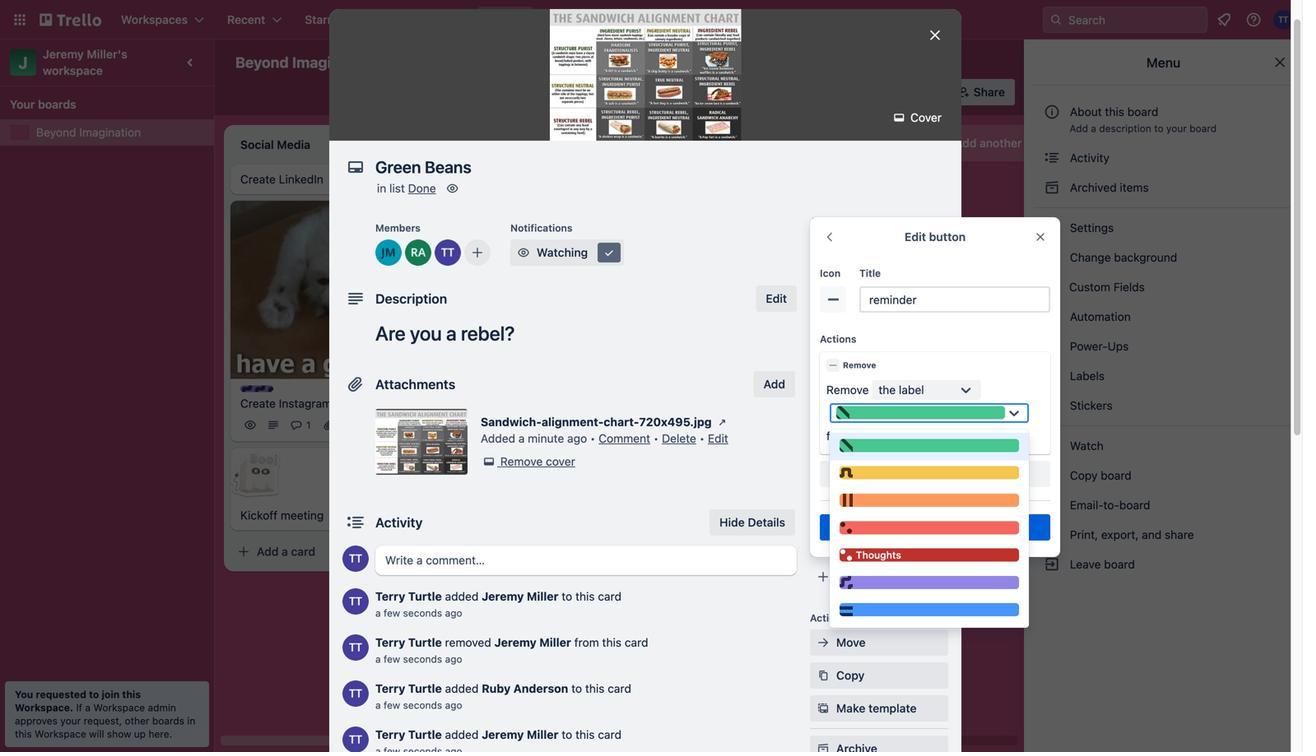 Task type: locate. For each thing, give the bounding box(es) containing it.
a few seconds ago link for terry turtle added ruby anderson to this card a few seconds ago
[[376, 700, 462, 711]]

remove
[[843, 361, 877, 370], [827, 383, 869, 397], [501, 455, 543, 469]]

done link
[[408, 182, 436, 195]]

comment link
[[599, 432, 651, 446]]

terry for terry turtle added jeremy miller to this card
[[376, 728, 405, 742]]

custom down change at the right top of page
[[1070, 280, 1111, 294]]

ago up "removed"
[[445, 608, 462, 619]]

0 vertical spatial the
[[879, 383, 896, 397]]

custom fields down change background
[[1070, 280, 1145, 294]]

0 horizontal spatial from
[[575, 636, 599, 650]]

sm image inside make template link
[[815, 701, 832, 717]]

edit up remove… text box at the right top of page
[[905, 230, 926, 244]]

share button
[[951, 79, 1015, 105]]

1 vertical spatial a few seconds ago link
[[376, 654, 462, 665]]

add
[[1070, 123, 1089, 134], [955, 136, 977, 150], [810, 216, 830, 227], [764, 378, 786, 391], [725, 418, 746, 432], [491, 440, 513, 453], [911, 467, 933, 481], [837, 470, 858, 483], [905, 521, 927, 534], [257, 545, 279, 559], [837, 570, 858, 584]]

0 vertical spatial add a card
[[725, 418, 783, 432]]

details
[[748, 516, 786, 530]]

copy up email-
[[1070, 469, 1098, 483]]

0 horizontal spatial color: purple, title: none image
[[240, 386, 273, 393]]

ruby anderson (rubyanderson7) image left label
[[860, 377, 879, 397]]

sm image for cover link
[[891, 110, 908, 126]]

3 a few seconds ago link from the top
[[376, 700, 462, 711]]

ago inside terry turtle added ruby anderson to this card a few seconds ago
[[445, 700, 462, 711]]

1 added from the top
[[445, 590, 479, 604]]

icon
[[820, 268, 841, 279]]

jeremy up workspace
[[43, 47, 84, 61]]

0 notifications image
[[1215, 10, 1234, 30]]

this inside if a workspace admin approves your request, other boards in this workspace will show up here.
[[15, 729, 32, 740]]

ago inside terry turtle removed jeremy miller from this card a few seconds ago
[[445, 654, 462, 665]]

your down if
[[60, 716, 81, 727]]

card inside terry turtle added ruby anderson to this card a few seconds ago
[[608, 682, 632, 696]]

1 vertical spatial color: purple, title: none image
[[840, 576, 1020, 590]]

jeremy miller (jeremymiller198) image up cover link
[[901, 81, 925, 104]]

leave board link
[[1034, 552, 1294, 578]]

miller inside terry turtle removed jeremy miller from this card a few seconds ago
[[540, 636, 571, 650]]

sm image for the move link
[[815, 635, 832, 651]]

1 vertical spatial boards
[[152, 716, 184, 727]]

add down from the card
[[837, 470, 858, 483]]

1 horizontal spatial create from template… image
[[889, 419, 903, 432]]

2 horizontal spatial add a card button
[[698, 412, 883, 438]]

sm image inside 'leave board' link
[[1044, 557, 1061, 573]]

power-ups inside 'power-ups' link
[[1067, 340, 1132, 353]]

0 vertical spatial beyond
[[236, 54, 289, 71]]

2 vertical spatial seconds
[[403, 700, 442, 711]]

from up add power-ups on the bottom right
[[827, 429, 852, 443]]

actions down checklist
[[820, 334, 857, 345]]

1 turtle from the top
[[408, 590, 442, 604]]

ups up color: orange, title: none image
[[900, 470, 922, 483]]

delete link
[[662, 432, 697, 446]]

social media button
[[810, 531, 949, 558]]

Write a comment text field
[[376, 546, 797, 576]]

0 vertical spatial add button button
[[820, 515, 1051, 541]]

2 terry from the top
[[376, 636, 405, 650]]

move link
[[810, 630, 949, 656]]

0 vertical spatial actions
[[820, 334, 857, 345]]

jeremy miller (jeremymiller198) image
[[883, 377, 903, 397], [415, 416, 435, 435]]

sm image for 'leave board' link
[[1044, 557, 1061, 573]]

custom fields up from the card
[[837, 404, 914, 418]]

sm image inside 'automation' button
[[705, 79, 728, 102]]

button up remove… text box at the right top of page
[[929, 230, 966, 244]]

1 few from the top
[[384, 608, 400, 619]]

sm image for "watching" button on the top left of the page
[[516, 245, 532, 261]]

sm image inside checklist link
[[815, 304, 832, 320]]

add button
[[754, 371, 795, 398]]

few inside terry turtle removed jeremy miller from this card a few seconds ago
[[384, 654, 400, 665]]

1 horizontal spatial workspace
[[93, 702, 145, 714]]

1 vertical spatial copy
[[837, 669, 865, 683]]

add button button down color: orange, title: none image
[[820, 515, 1051, 541]]

1 horizontal spatial in
[[377, 182, 386, 195]]

seconds for terry turtle removed jeremy miller from this card a few seconds ago
[[403, 654, 442, 665]]

add down about
[[1070, 123, 1089, 134]]

button down thoughts
[[861, 570, 897, 584]]

0 vertical spatial automation
[[728, 85, 791, 99]]

few inside terry turtle added jeremy miller to this card a few seconds ago
[[384, 608, 400, 619]]

add a card button for create from template… icon
[[231, 539, 415, 565]]

4 turtle from the top
[[408, 728, 442, 742]]

your up activity link
[[1167, 123, 1187, 134]]

turtle inside terry turtle added jeremy miller to this card a few seconds ago
[[408, 590, 442, 604]]

to down anderson
[[562, 728, 573, 742]]

0 vertical spatial workspace
[[93, 702, 145, 714]]

add button down thoughts
[[837, 570, 897, 584]]

add up edit link
[[725, 418, 746, 432]]

1 terry from the top
[[376, 590, 405, 604]]

card inside terry turtle added jeremy miller to this card a few seconds ago
[[598, 590, 622, 604]]

power-ups down customize views icon
[[632, 85, 692, 99]]

add button button down thoughts
[[810, 564, 949, 590]]

your boards with 1 items element
[[10, 95, 196, 114]]

beans
[[743, 359, 776, 373]]

will
[[89, 729, 104, 740]]

1 vertical spatial 1
[[306, 420, 311, 431]]

added down terry turtle added ruby anderson to this card a few seconds ago
[[445, 728, 479, 742]]

2 seconds from the top
[[403, 654, 442, 665]]

1 horizontal spatial add button
[[905, 521, 966, 534]]

added left ruby
[[445, 682, 479, 696]]

turtle for terry turtle added jeremy miller to this card a few seconds ago
[[408, 590, 442, 604]]

export,
[[1102, 528, 1139, 542]]

a few seconds ago link for terry turtle removed jeremy miller from this card a few seconds ago
[[376, 654, 462, 665]]

2 create from the top
[[240, 397, 276, 411]]

3 few from the top
[[384, 700, 400, 711]]

ago down "removed"
[[445, 654, 462, 665]]

fields down change background
[[1114, 280, 1145, 294]]

2 horizontal spatial add a card
[[725, 418, 783, 432]]

minute
[[528, 432, 564, 446]]

ruby anderson (rubyanderson7) image down members
[[405, 240, 432, 266]]

seconds
[[403, 608, 442, 619], [403, 654, 442, 665], [403, 700, 442, 711]]

sm image for 'copy board' link
[[1044, 468, 1061, 484]]

jeremy up terry turtle removed jeremy miller from this card a few seconds ago
[[482, 590, 524, 604]]

add button button
[[820, 515, 1051, 541], [810, 564, 949, 590]]

1 vertical spatial button
[[930, 521, 966, 534]]

2 horizontal spatial jeremy miller (jeremymiller198) image
[[901, 81, 925, 104]]

sm image for activity link
[[1044, 150, 1061, 166]]

ruby anderson (rubyanderson7) image
[[649, 399, 669, 419]]

edit
[[905, 230, 926, 244], [766, 292, 787, 306], [708, 432, 729, 446]]

jeremy for terry turtle added jeremy miller to this card
[[482, 728, 524, 742]]

1 down beans
[[774, 382, 779, 393]]

terry inside terry turtle added jeremy miller to this card a few seconds ago
[[376, 590, 405, 604]]

share
[[974, 85, 1005, 99]]

1 down instagram
[[306, 420, 311, 431]]

the left label
[[879, 383, 896, 397]]

primary element
[[0, 0, 1304, 40]]

ups inside "power-ups" button
[[671, 85, 692, 99]]

1 horizontal spatial from
[[827, 429, 852, 443]]

list right another
[[1025, 136, 1041, 150]]

activity up archived
[[1067, 151, 1110, 165]]

0 horizontal spatial labels
[[837, 272, 872, 286]]

ruby anderson (rubyanderson7) image
[[923, 81, 946, 104], [405, 240, 432, 266], [860, 377, 879, 397]]

copy for copy
[[837, 669, 865, 683]]

fields for menu
[[1114, 280, 1145, 294]]

create for create linkedin
[[240, 173, 276, 186]]

sandwich-alignment-chart-720x495.jpg
[[481, 415, 712, 429]]

jeremy inside terry turtle added jeremy miller to this card a few seconds ago
[[482, 590, 524, 604]]

beyond imagination inside beyond imagination link
[[36, 126, 141, 139]]

1 vertical spatial labels
[[1067, 369, 1105, 383]]

sm image
[[705, 79, 728, 102], [891, 110, 908, 126], [1044, 150, 1061, 166], [1044, 180, 1061, 196], [444, 180, 461, 197], [1044, 220, 1061, 236], [601, 245, 618, 261], [815, 271, 832, 287], [825, 292, 842, 308], [815, 304, 832, 320], [1044, 368, 1061, 385], [714, 414, 731, 431], [1044, 527, 1061, 544]]

a inside terry turtle removed jeremy miller from this card a few seconds ago
[[376, 654, 381, 665]]

sm image inside "watching" button
[[601, 245, 618, 261]]

color: bold red, title: "thoughts" element
[[840, 549, 1020, 562]]

cover
[[546, 455, 575, 469]]

1 vertical spatial miller
[[540, 636, 571, 650]]

sm image inside print, export, and share link
[[1044, 527, 1061, 544]]

seconds inside terry turtle added ruby anderson to this card a few seconds ago
[[403, 700, 442, 711]]

copy up make
[[837, 669, 865, 683]]

are
[[376, 322, 406, 345]]

jeremy inside terry turtle removed jeremy miller from this card a few seconds ago
[[495, 636, 537, 650]]

anderson
[[514, 682, 569, 696]]

search image
[[1050, 13, 1063, 26]]

0 vertical spatial labels
[[837, 272, 872, 286]]

sm image for archived items link
[[1044, 180, 1061, 196]]

sm image inside 'copy board' link
[[1044, 468, 1061, 484]]

3 terry from the top
[[376, 682, 405, 696]]

2 few from the top
[[384, 654, 400, 665]]

your inside about this board add a description to your board
[[1167, 123, 1187, 134]]

in list done
[[377, 182, 436, 195]]

1 horizontal spatial color: purple, title: none image
[[840, 576, 1020, 590]]

a inside about this board add a description to your board
[[1091, 123, 1097, 134]]

jeremy down terry turtle added jeremy miller to this card a few seconds ago
[[495, 636, 537, 650]]

0 vertical spatial activity
[[1067, 151, 1110, 165]]

1 vertical spatial remove
[[827, 383, 869, 397]]

add button for edit button
[[905, 521, 966, 534]]

0 vertical spatial imagination
[[292, 54, 376, 71]]

imagination inside text field
[[292, 54, 376, 71]]

miller down anderson
[[527, 728, 559, 742]]

from down 'write a comment' text box
[[575, 636, 599, 650]]

color: purple, title: none image
[[240, 386, 273, 393], [840, 576, 1020, 590]]

copy inside the copy link
[[837, 669, 865, 683]]

seconds inside terry turtle added jeremy miller to this card a few seconds ago
[[403, 608, 442, 619]]

1 vertical spatial workspace
[[35, 729, 86, 740]]

added inside terry turtle added jeremy miller to this card a few seconds ago
[[445, 590, 479, 604]]

remove down added a minute ago
[[501, 455, 543, 469]]

create from template… image down the 720x495.jpg
[[655, 440, 669, 453]]

beyond inside text field
[[236, 54, 289, 71]]

few for terry turtle added ruby anderson to this card a few seconds ago
[[384, 700, 400, 711]]

settings
[[1067, 221, 1114, 235]]

1 vertical spatial fields
[[882, 404, 914, 418]]

0 vertical spatial boards
[[38, 98, 76, 111]]

create left instagram
[[240, 397, 276, 411]]

add button
[[905, 521, 966, 534], [837, 570, 897, 584]]

0 vertical spatial miller
[[527, 590, 559, 604]]

0 horizontal spatial add a card
[[257, 545, 315, 559]]

button for automation
[[861, 570, 897, 584]]

Remove… text field
[[860, 287, 1051, 313]]

0 vertical spatial button
[[929, 230, 966, 244]]

1 a few seconds ago link from the top
[[376, 608, 462, 619]]

labels link up checklist link
[[810, 266, 949, 292]]

create
[[240, 173, 276, 186], [240, 397, 276, 411]]

turtle for terry turtle removed jeremy miller from this card a few seconds ago
[[408, 636, 442, 650]]

the up add power-ups on the bottom right
[[855, 429, 872, 443]]

0 vertical spatial ruby anderson (rubyanderson7) image
[[923, 81, 946, 104]]

1 vertical spatial add a card
[[491, 440, 549, 453]]

labels up stickers
[[1067, 369, 1105, 383]]

ups inside add power-ups link
[[900, 470, 922, 483]]

miller
[[527, 590, 559, 604], [540, 636, 571, 650], [527, 728, 559, 742]]

request,
[[84, 716, 122, 727]]

sm image inside 'power-ups' link
[[1044, 338, 1061, 355]]

add left another
[[955, 136, 977, 150]]

beyond imagination
[[236, 54, 376, 71], [36, 126, 141, 139]]

show
[[107, 729, 131, 740]]

jeremy for terry turtle removed jeremy miller from this card a few seconds ago
[[495, 636, 537, 650]]

0 horizontal spatial beyond
[[36, 126, 76, 139]]

add power-ups link
[[810, 464, 949, 490]]

ago up terry turtle added jeremy miller to this card
[[445, 700, 462, 711]]

terry inside terry turtle removed jeremy miller from this card a few seconds ago
[[376, 636, 405, 650]]

and
[[1142, 528, 1162, 542]]

a few seconds ago link
[[376, 608, 462, 619], [376, 654, 462, 665], [376, 700, 462, 711]]

1 vertical spatial beyond imagination
[[36, 126, 141, 139]]

0 horizontal spatial ruby anderson (rubyanderson7) image
[[405, 240, 432, 266]]

workspace down approves
[[35, 729, 86, 740]]

actions up move
[[810, 613, 847, 624]]

add a card button down kickoff meeting link
[[231, 539, 415, 565]]

1 vertical spatial custom
[[837, 404, 879, 418]]

stickers link
[[1034, 393, 1294, 419]]

seconds inside terry turtle removed jeremy miller from this card a few seconds ago
[[403, 654, 442, 665]]

copy inside 'copy board' link
[[1070, 469, 1098, 483]]

0 vertical spatial added
[[445, 590, 479, 604]]

open information menu image
[[1246, 12, 1262, 28]]

boards right your
[[38, 98, 76, 111]]

edit up beans
[[766, 292, 787, 306]]

sm image inside watch 'link'
[[1044, 438, 1061, 455]]

create linkedin
[[240, 173, 324, 186]]

fields down the   label
[[882, 404, 914, 418]]

1 create from the top
[[240, 173, 276, 186]]

sm image inside automation link
[[1044, 309, 1061, 325]]

this inside you requested to join this workspace.
[[122, 689, 141, 701]]

boards inside your boards with 1 items element
[[38, 98, 76, 111]]

jeremy miller (jeremymiller198) image left ruby anderson (rubyanderson7) image
[[626, 399, 646, 419]]

0 vertical spatial edit
[[905, 230, 926, 244]]

0 vertical spatial custom fields
[[1070, 280, 1145, 294]]

board
[[586, 56, 619, 69]]

0 vertical spatial a few seconds ago link
[[376, 608, 462, 619]]

jeremy down terry turtle added ruby anderson to this card a few seconds ago
[[482, 728, 524, 742]]

miller for from this card
[[540, 636, 571, 650]]

0 vertical spatial add button
[[905, 521, 966, 534]]

0 vertical spatial jeremy miller (jeremymiller198) image
[[883, 377, 903, 397]]

3 seconds from the top
[[403, 700, 442, 711]]

move
[[837, 636, 866, 650]]

your
[[1167, 123, 1187, 134], [60, 716, 81, 727]]

miller for to this card
[[527, 590, 559, 604]]

boards down "admin"
[[152, 716, 184, 727]]

sm image inside the copy link
[[815, 668, 832, 684]]

to up activity link
[[1155, 123, 1164, 134]]

1 horizontal spatial add a card button
[[464, 434, 649, 460]]

to left join
[[89, 689, 99, 701]]

0 horizontal spatial custom fields button
[[810, 403, 949, 419]]

board up "print, export, and share"
[[1120, 499, 1151, 512]]

sm image
[[516, 245, 532, 261], [1044, 309, 1061, 325], [1044, 338, 1061, 355], [1044, 398, 1061, 414], [1044, 438, 1061, 455], [481, 454, 497, 470], [1044, 468, 1061, 484], [1044, 497, 1061, 514], [1044, 557, 1061, 573], [815, 635, 832, 651], [815, 668, 832, 684], [815, 701, 832, 717], [815, 741, 832, 753]]

1 horizontal spatial imagination
[[292, 54, 376, 71]]

media
[[873, 537, 906, 551]]

2 added from the top
[[445, 682, 479, 696]]

create from template… image down the   label
[[889, 419, 903, 432]]

to up return to previous screen image
[[832, 216, 842, 227]]

Board name text field
[[227, 49, 384, 76]]

custom fields button up from the card
[[810, 403, 949, 419]]

720x495.jpg
[[639, 415, 712, 429]]

custom for menu
[[1070, 280, 1111, 294]]

1 vertical spatial automation
[[1067, 310, 1131, 324]]

removed
[[445, 636, 491, 650]]

workspace down join
[[93, 702, 145, 714]]

action
[[936, 467, 970, 481]]

if
[[76, 702, 82, 714]]

sm image for automation link
[[1044, 309, 1061, 325]]

color: green, title: none image up color: yellow, title: none image
[[840, 439, 1020, 452]]

1 vertical spatial jeremy miller (jeremymiller198) image
[[376, 240, 402, 266]]

0 vertical spatial power-ups
[[632, 85, 692, 99]]

1 vertical spatial labels link
[[1034, 363, 1294, 390]]

to down 'write a comment' text box
[[562, 590, 573, 604]]

ago inside terry turtle added jeremy miller to this card a few seconds ago
[[445, 608, 462, 619]]

here.
[[149, 729, 172, 740]]

ups inside 'power-ups' link
[[1108, 340, 1129, 353]]

few for terry turtle removed jeremy miller from this card a few seconds ago
[[384, 654, 400, 665]]

jeremy miller (jeremymiller198) image
[[901, 81, 925, 104], [376, 240, 402, 266], [626, 399, 646, 419]]

custom fields for menu
[[1070, 280, 1145, 294]]

jeremy miller's workspace
[[43, 47, 130, 77]]

None text field
[[367, 152, 911, 182]]

create left linkedin
[[240, 173, 276, 186]]

terry
[[376, 590, 405, 604], [376, 636, 405, 650], [376, 682, 405, 696], [376, 728, 405, 742]]

2 vertical spatial button
[[861, 570, 897, 584]]

sm image inside "watching" button
[[516, 245, 532, 261]]

a inside if a workspace admin approves your request, other boards in this workspace will show up here.
[[85, 702, 91, 714]]

1 seconds from the top
[[403, 608, 442, 619]]

add down social
[[837, 570, 858, 584]]

sm image inside stickers link
[[1044, 398, 1061, 414]]

0 horizontal spatial create from template… image
[[655, 440, 669, 453]]

3 turtle from the top
[[408, 682, 442, 696]]

2 vertical spatial a few seconds ago link
[[376, 700, 462, 711]]

power-ups
[[632, 85, 692, 99], [1067, 340, 1132, 353], [810, 446, 864, 458]]

0 horizontal spatial imagination
[[79, 126, 141, 139]]

add a card button down 'add' button
[[698, 412, 883, 438]]

leave
[[1070, 558, 1101, 572]]

0 horizontal spatial the
[[855, 429, 872, 443]]

4 terry from the top
[[376, 728, 405, 742]]

sm image inside activity link
[[1044, 150, 1061, 166]]

terry inside terry turtle added ruby anderson to this card a few seconds ago
[[376, 682, 405, 696]]

list left done link
[[390, 182, 405, 195]]

1 vertical spatial seconds
[[403, 654, 442, 665]]

checklist link
[[810, 299, 949, 325]]

add button down color: orange, title: none image
[[905, 521, 966, 534]]

1 vertical spatial the
[[855, 429, 872, 443]]

remove cover
[[501, 455, 575, 469]]

create from template… image
[[889, 419, 903, 432], [655, 440, 669, 453]]

turtle inside terry turtle removed jeremy miller from this card a few seconds ago
[[408, 636, 442, 650]]

board down export,
[[1104, 558, 1135, 572]]

fields
[[1114, 280, 1145, 294], [882, 404, 914, 418]]

labels up checklist
[[837, 272, 872, 286]]

custom fields button down change background link
[[1034, 274, 1294, 301]]

2 a few seconds ago link from the top
[[376, 654, 462, 665]]

a inside terry turtle added jeremy miller to this card a few seconds ago
[[376, 608, 381, 619]]

actions
[[820, 334, 857, 345], [810, 613, 847, 624]]

button down color: orange, title: none image
[[930, 521, 966, 534]]

add members to card image
[[471, 245, 484, 261]]

sm image for 'automation' button
[[705, 79, 728, 102]]

cover link
[[886, 105, 952, 131]]

color: green, title: none image
[[836, 406, 1006, 419], [840, 439, 1020, 452]]

0 vertical spatial fields
[[1114, 280, 1145, 294]]

color: blue, title: none image
[[840, 604, 1020, 617]]

sm image inside settings link
[[1044, 220, 1061, 236]]

color: purple, title: none image up color: blue, title: none "image"
[[840, 576, 1020, 590]]

dates
[[837, 338, 868, 352]]

turtle
[[408, 590, 442, 604], [408, 636, 442, 650], [408, 682, 442, 696], [408, 728, 442, 742]]

ups left 'automation' button
[[671, 85, 692, 99]]

miller inside terry turtle added jeremy miller to this card a few seconds ago
[[527, 590, 559, 604]]

miller down 'write a comment' text box
[[527, 590, 559, 604]]

turtle for terry turtle added jeremy miller to this card
[[408, 728, 442, 742]]

your inside if a workspace admin approves your request, other boards in this workspace will show up here.
[[60, 716, 81, 727]]

0 horizontal spatial boards
[[38, 98, 76, 111]]

board link
[[558, 49, 629, 76]]

automation inside 'automation' button
[[728, 85, 791, 99]]

2 vertical spatial remove
[[501, 455, 543, 469]]

add a card up remove cover link
[[491, 440, 549, 453]]

0 horizontal spatial add button
[[837, 570, 897, 584]]

0 vertical spatial beyond imagination
[[236, 54, 376, 71]]

to inside terry turtle added ruby anderson to this card a few seconds ago
[[572, 682, 582, 696]]

0 horizontal spatial edit
[[708, 432, 729, 446]]

change background link
[[1034, 245, 1294, 271]]

1 vertical spatial added
[[445, 682, 479, 696]]

button for edit button
[[930, 521, 966, 534]]

turtle inside terry turtle added ruby anderson to this card a few seconds ago
[[408, 682, 442, 696]]

terry turtle added jeremy miller to this card a few seconds ago
[[376, 590, 622, 619]]

other
[[125, 716, 149, 727]]

terry turtle (terryturtle) image
[[837, 377, 856, 397], [603, 399, 623, 419], [392, 416, 412, 435], [343, 546, 369, 572], [343, 635, 369, 661], [343, 681, 369, 707], [343, 727, 369, 753]]

1 vertical spatial create from template… image
[[655, 440, 669, 453]]

0 horizontal spatial custom fields
[[837, 404, 914, 418]]

add a card button for bottommost create from template… image
[[464, 434, 649, 460]]

sm image inside cover link
[[891, 110, 908, 126]]

added inside terry turtle added ruby anderson to this card a few seconds ago
[[445, 682, 479, 696]]

0 horizontal spatial copy
[[837, 669, 865, 683]]

add right + at the bottom
[[911, 467, 933, 481]]

1 vertical spatial add button
[[837, 570, 897, 584]]

make template link
[[810, 696, 949, 722]]

add a card for create from template… icon
[[257, 545, 315, 559]]

0 horizontal spatial automation
[[728, 85, 791, 99]]

activity up create from template… icon
[[376, 515, 423, 531]]

add a card down kickoff meeting
[[257, 545, 315, 559]]

remove up the attachment
[[843, 361, 877, 370]]

ruby anderson (rubyanderson7) image up cover
[[923, 81, 946, 104]]

color: green, title: none image down label
[[836, 406, 1006, 419]]

checklist
[[837, 305, 887, 319]]

0 horizontal spatial beyond imagination
[[36, 126, 141, 139]]

added
[[481, 432, 516, 446]]

add down beans
[[764, 378, 786, 391]]

automation inside automation link
[[1067, 310, 1131, 324]]

to right anderson
[[572, 682, 582, 696]]

few inside terry turtle added ruby anderson to this card a few seconds ago
[[384, 700, 400, 711]]

jeremy miller (jeremymiller198) image down attachments
[[415, 416, 435, 435]]

color: purple, title: none image up create instagram on the left
[[240, 386, 273, 393]]

sm image inside email-to-board "link"
[[1044, 497, 1061, 514]]

2 vertical spatial power-ups
[[810, 446, 864, 458]]

labels link down 'power-ups' link
[[1034, 363, 1294, 390]]

print, export, and share
[[1067, 528, 1195, 542]]

sm image inside the move link
[[815, 635, 832, 651]]

activity
[[1067, 151, 1110, 165], [376, 515, 423, 531]]

create linkedin link
[[240, 171, 432, 188]]

customize views image
[[637, 54, 653, 71]]

0 vertical spatial custom
[[1070, 280, 1111, 294]]

2 turtle from the top
[[408, 636, 442, 650]]

power- left + at the bottom
[[861, 470, 900, 483]]

2 horizontal spatial automation
[[1067, 310, 1131, 324]]

approves
[[15, 716, 58, 727]]

copy link
[[810, 663, 949, 689]]

1 vertical spatial beyond
[[36, 126, 76, 139]]

the
[[879, 383, 896, 397], [855, 429, 872, 443]]

1 horizontal spatial edit
[[766, 292, 787, 306]]

dates button
[[810, 332, 949, 358]]

back to home image
[[40, 7, 101, 33]]

sm image inside archived items link
[[1044, 180, 1061, 196]]

1
[[774, 382, 779, 393], [306, 420, 311, 431]]

1 horizontal spatial power-ups
[[810, 446, 864, 458]]

in right other
[[187, 716, 195, 727]]

sm image for topmost labels link
[[815, 271, 832, 287]]

edit right 'delete' link
[[708, 432, 729, 446]]

custom up from the card
[[837, 404, 879, 418]]

terry turtle (terryturtle) image
[[1274, 10, 1294, 30], [880, 81, 903, 104], [435, 240, 461, 266], [343, 589, 369, 615]]

1 horizontal spatial your
[[1167, 123, 1187, 134]]

sm image for remove cover link
[[481, 454, 497, 470]]

from inside terry turtle removed jeremy miller from this card a few seconds ago
[[575, 636, 599, 650]]

board
[[1128, 105, 1159, 119], [1190, 123, 1217, 134], [1101, 469, 1132, 483], [1120, 499, 1151, 512], [1104, 558, 1135, 572]]

up
[[134, 729, 146, 740]]

if a workspace admin approves your request, other boards in this workspace will show up here.
[[15, 702, 195, 740]]

remove down dates
[[827, 383, 869, 397]]

add to card
[[810, 216, 866, 227]]



Task type: describe. For each thing, give the bounding box(es) containing it.
members
[[376, 222, 421, 234]]

hide details
[[720, 516, 786, 530]]

rebel?
[[461, 322, 515, 345]]

add another list button
[[926, 125, 1150, 161]]

few for terry turtle added jeremy miller to this card a few seconds ago
[[384, 608, 400, 619]]

join
[[102, 689, 120, 701]]

1 vertical spatial actions
[[810, 613, 847, 624]]

2 vertical spatial jeremy miller (jeremymiller198) image
[[626, 399, 646, 419]]

0 vertical spatial from
[[827, 429, 852, 443]]

0 vertical spatial 1
[[774, 382, 779, 393]]

automation link
[[1034, 304, 1294, 330]]

beyond imagination link
[[36, 124, 204, 141]]

custom fields for add to card
[[837, 404, 914, 418]]

add power-ups
[[837, 470, 922, 483]]

to inside about this board add a description to your board
[[1155, 123, 1164, 134]]

terry for terry turtle removed jeremy miller from this card a few seconds ago
[[376, 636, 405, 650]]

beyond imagination inside beyond imagination text field
[[236, 54, 376, 71]]

this inside terry turtle removed jeremy miller from this card a few seconds ago
[[602, 636, 622, 650]]

you
[[15, 689, 33, 701]]

print,
[[1070, 528, 1099, 542]]

archived items link
[[1034, 175, 1294, 201]]

sm image for watch 'link'
[[1044, 438, 1061, 455]]

create instagram link
[[240, 396, 432, 412]]

board up activity link
[[1190, 123, 1217, 134]]

add down sandwich-
[[491, 440, 513, 453]]

admin
[[148, 702, 176, 714]]

0 horizontal spatial jeremy miller (jeremymiller198) image
[[376, 240, 402, 266]]

color: orange, title: none image
[[840, 494, 1020, 507]]

ago down alignment-
[[567, 432, 587, 446]]

added a minute ago
[[481, 432, 587, 446]]

cover
[[908, 111, 942, 124]]

ago for terry turtle added jeremy miller to this card a few seconds ago
[[445, 608, 462, 619]]

power- up stickers
[[1070, 340, 1108, 353]]

change background
[[1067, 251, 1178, 264]]

make template
[[837, 702, 917, 716]]

1 vertical spatial activity
[[376, 515, 423, 531]]

attachments
[[376, 377, 456, 392]]

social
[[837, 537, 870, 551]]

0 horizontal spatial jeremy miller (jeremymiller198) image
[[415, 416, 435, 435]]

create from template… image
[[422, 546, 435, 559]]

ago for terry turtle added ruby anderson to this card a few seconds ago
[[445, 700, 462, 711]]

description
[[1100, 123, 1152, 134]]

seconds for terry turtle added jeremy miller to this card a few seconds ago
[[403, 608, 442, 619]]

a inside terry turtle added ruby anderson to this card a few seconds ago
[[376, 700, 381, 711]]

custom for add to card
[[837, 404, 879, 418]]

menu
[[1147, 55, 1181, 70]]

sm image for 'power-ups' link
[[1044, 338, 1061, 355]]

1 vertical spatial list
[[390, 182, 405, 195]]

to inside you requested to join this workspace.
[[89, 689, 99, 701]]

notifications
[[511, 222, 573, 234]]

0 vertical spatial color: green, title: none image
[[836, 406, 1006, 419]]

edit inside button
[[766, 292, 787, 306]]

2 horizontal spatial ruby anderson (rubyanderson7) image
[[923, 81, 946, 104]]

added for jeremy miller
[[445, 590, 479, 604]]

0 vertical spatial color: purple, title: none image
[[240, 386, 273, 393]]

sm image for print, export, and share link
[[1044, 527, 1061, 544]]

sm image for the rightmost labels link
[[1044, 368, 1061, 385]]

fields for add to card
[[882, 404, 914, 418]]

add a card for bottommost create from template… image
[[491, 440, 549, 453]]

+
[[901, 467, 908, 481]]

create for create instagram
[[240, 397, 276, 411]]

return to previous screen image
[[823, 231, 837, 244]]

jeremy inside jeremy miller's workspace
[[43, 47, 84, 61]]

1 horizontal spatial the
[[879, 383, 896, 397]]

add button button for edit button
[[820, 515, 1051, 541]]

the   label
[[879, 383, 924, 397]]

green
[[708, 359, 740, 373]]

edit link
[[708, 432, 729, 446]]

add button button for automation
[[810, 564, 949, 590]]

ups down from the card
[[845, 446, 864, 458]]

0 vertical spatial in
[[377, 182, 386, 195]]

add button for automation
[[837, 570, 897, 584]]

terry for terry turtle added jeremy miller to this card a few seconds ago
[[376, 590, 405, 604]]

items
[[1120, 181, 1149, 194]]

board up to-
[[1101, 469, 1132, 483]]

terry turtle removed jeremy miller from this card a few seconds ago
[[376, 636, 648, 665]]

linkedin
[[279, 173, 324, 186]]

email-
[[1070, 499, 1104, 512]]

requested
[[36, 689, 86, 701]]

green beans
[[708, 359, 776, 373]]

0 horizontal spatial workspace
[[35, 729, 86, 740]]

add inside button
[[764, 378, 786, 391]]

add inside about this board add a description to your board
[[1070, 123, 1089, 134]]

done
[[408, 182, 436, 195]]

copy board link
[[1034, 463, 1294, 489]]

to inside terry turtle added jeremy miller to this card a few seconds ago
[[562, 590, 573, 604]]

print, export, and share link
[[1034, 522, 1294, 548]]

sm image for stickers link
[[1044, 398, 1061, 414]]

custom fields button for add to card
[[810, 403, 949, 419]]

this inside terry turtle added jeremy miller to this card a few seconds ago
[[576, 590, 595, 604]]

board inside "link"
[[1120, 499, 1151, 512]]

are you a rebel?
[[376, 322, 515, 345]]

a few seconds ago link for terry turtle added jeremy miller to this card a few seconds ago
[[376, 608, 462, 619]]

delete
[[662, 432, 697, 446]]

description
[[376, 291, 447, 307]]

1 vertical spatial imagination
[[79, 126, 141, 139]]

kickoff
[[240, 509, 278, 523]]

terry turtle added jeremy miller to this card
[[376, 728, 622, 742]]

power-ups link
[[1034, 334, 1294, 360]]

sm image for make template link
[[815, 701, 832, 717]]

turtle for terry turtle added ruby anderson to this card a few seconds ago
[[408, 682, 442, 696]]

sm image for the copy link
[[815, 668, 832, 684]]

0 vertical spatial remove
[[843, 361, 877, 370]]

terry turtle added ruby anderson to this card a few seconds ago
[[376, 682, 632, 711]]

add a card button for right create from template… image
[[698, 412, 883, 438]]

add down the kickoff
[[257, 545, 279, 559]]

watch
[[1067, 439, 1107, 453]]

attachment
[[837, 371, 900, 385]]

0 horizontal spatial 1
[[306, 420, 311, 431]]

1 vertical spatial ruby anderson (rubyanderson7) image
[[405, 240, 432, 266]]

in inside if a workspace admin approves your request, other boards in this workspace will show up here.
[[187, 716, 195, 727]]

background
[[1114, 251, 1178, 264]]

0 vertical spatial labels link
[[810, 266, 949, 292]]

ago for terry turtle removed jeremy miller from this card a few seconds ago
[[445, 654, 462, 665]]

hide
[[720, 516, 745, 530]]

kickoff meeting link
[[240, 508, 432, 524]]

card inside terry turtle removed jeremy miller from this card a few seconds ago
[[625, 636, 648, 650]]

copy board
[[1067, 469, 1132, 483]]

color: yellow, title: none image
[[840, 467, 1020, 480]]

color: red, title: none image
[[840, 521, 1020, 535]]

activity link
[[1034, 145, 1294, 171]]

3 added from the top
[[445, 728, 479, 742]]

close popover image
[[1034, 231, 1047, 244]]

chart-
[[604, 415, 639, 429]]

power- inside button
[[632, 85, 671, 99]]

copy for copy board
[[1070, 469, 1098, 483]]

2 horizontal spatial edit
[[905, 230, 926, 244]]

make
[[837, 702, 866, 716]]

share
[[1165, 528, 1195, 542]]

2 vertical spatial automation
[[810, 512, 866, 524]]

this inside terry turtle added ruby anderson to this card a few seconds ago
[[585, 682, 605, 696]]

sm image for checklist link
[[815, 304, 832, 320]]

added for ruby anderson
[[445, 682, 479, 696]]

sm image for email-to-board "link" on the bottom of the page
[[1044, 497, 1061, 514]]

Search field
[[1063, 7, 1207, 32]]

seconds for terry turtle added ruby anderson to this card a few seconds ago
[[403, 700, 442, 711]]

1 horizontal spatial jeremy miller (jeremymiller198) image
[[883, 377, 903, 397]]

attachment button
[[810, 365, 949, 391]]

watching button
[[511, 240, 624, 266]]

add inside 'button'
[[955, 136, 977, 150]]

2 vertical spatial miller
[[527, 728, 559, 742]]

jeremy for terry turtle added jeremy miller to this card a few seconds ago
[[482, 590, 524, 604]]

archived items
[[1067, 181, 1149, 194]]

add up return to previous screen image
[[810, 216, 830, 227]]

miller's
[[87, 47, 127, 61]]

settings link
[[1034, 215, 1294, 241]]

another
[[980, 136, 1022, 150]]

your
[[10, 98, 35, 111]]

board up 'description'
[[1128, 105, 1159, 119]]

power- down from the card
[[810, 446, 845, 458]]

about this board add a description to your board
[[1070, 105, 1217, 134]]

terry for terry turtle added ruby anderson to this card a few seconds ago
[[376, 682, 405, 696]]

from the card
[[827, 429, 899, 443]]

members image
[[815, 238, 832, 254]]

archived
[[1070, 181, 1117, 194]]

meeting
[[281, 509, 324, 523]]

custom fields button for menu
[[1034, 274, 1294, 301]]

email-to-board
[[1067, 499, 1151, 512]]

add down color: orange, title: none image
[[905, 521, 927, 534]]

green beans link
[[708, 358, 899, 374]]

list inside 'button'
[[1025, 136, 1041, 150]]

1 horizontal spatial labels link
[[1034, 363, 1294, 390]]

this inside about this board add a description to your board
[[1105, 105, 1125, 119]]

boards inside if a workspace admin approves your request, other boards in this workspace will show up here.
[[152, 716, 184, 727]]

add a card for right create from template… image
[[725, 418, 783, 432]]

workspace.
[[15, 702, 73, 714]]

power-ups inside "power-ups" button
[[632, 85, 692, 99]]

leave board
[[1067, 558, 1135, 572]]

template
[[869, 702, 917, 716]]

edit card image
[[888, 208, 901, 222]]

email-to-board link
[[1034, 492, 1294, 519]]

sm image for settings link
[[1044, 220, 1061, 236]]

1 horizontal spatial labels
[[1067, 369, 1105, 383]]

1 vertical spatial color: green, title: none image
[[840, 439, 1020, 452]]

you
[[410, 322, 442, 345]]

to-
[[1104, 499, 1120, 512]]

comment
[[599, 432, 651, 446]]

0 vertical spatial jeremy miller (jeremymiller198) image
[[901, 81, 925, 104]]

1 horizontal spatial activity
[[1067, 151, 1110, 165]]

2 vertical spatial ruby anderson (rubyanderson7) image
[[860, 377, 879, 397]]



Task type: vqa. For each thing, say whether or not it's contained in the screenshot.
--
no



